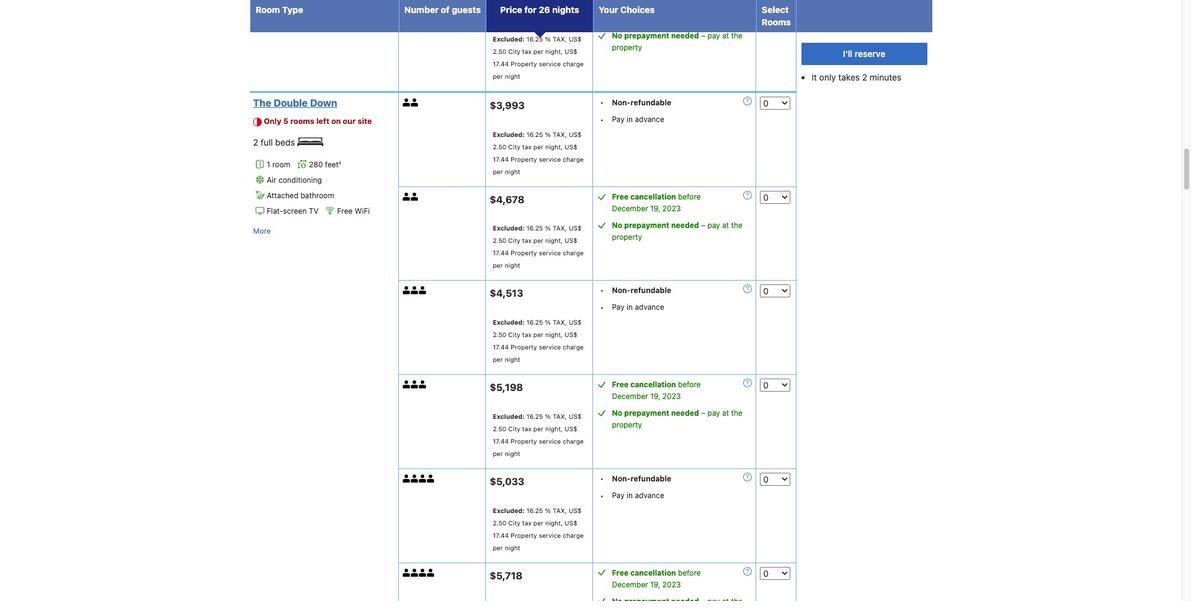 Task type: describe. For each thing, give the bounding box(es) containing it.
1 december from the top
[[612, 15, 648, 24]]

pay for $4,513
[[612, 303, 625, 312]]

charge for $3,993
[[563, 156, 584, 163]]

charge for $5,198
[[563, 438, 584, 446]]

5 • from the top
[[600, 475, 604, 484]]

free cancellation for $5,718
[[612, 569, 676, 578]]

– pay at the property for $4,678
[[612, 221, 743, 242]]

property for $3,993
[[511, 156, 537, 163]]

1 • from the top
[[600, 98, 604, 107]]

1 – pay at the property from the top
[[612, 31, 743, 52]]

1 refundable from the top
[[631, 98, 672, 107]]

1 pay from the top
[[612, 115, 625, 124]]

service for $4,678
[[539, 250, 561, 257]]

attached bathroom
[[267, 191, 334, 200]]

guests
[[452, 4, 481, 15]]

city for $3,993
[[508, 143, 521, 151]]

your
[[599, 4, 618, 15]]

1 at from the top
[[722, 31, 729, 41]]

1
[[267, 160, 270, 169]]

charge for $5,033
[[563, 532, 584, 540]]

property for $4,678
[[511, 250, 537, 257]]

night, for $5,073
[[546, 48, 563, 55]]

1 pay in advance from the top
[[612, 115, 665, 124]]

no prepayment needed for $4,678
[[612, 221, 699, 230]]

wifi
[[355, 206, 370, 216]]

type
[[282, 4, 303, 15]]

screen
[[283, 206, 307, 216]]

pay for $5,033
[[612, 491, 625, 501]]

2.50 for $4,513
[[493, 332, 507, 339]]

16.25 % tax, us$ 2.50 city tax per night, us$ 17.44 property service charge per night for $5,073
[[493, 35, 584, 80]]

1 non-refundable from the top
[[612, 98, 672, 107]]

city for $5,033
[[508, 520, 521, 527]]

city for $5,073
[[508, 48, 521, 55]]

tv
[[309, 206, 319, 216]]

the double down
[[253, 97, 337, 109]]

16.25 for $5,033
[[527, 507, 543, 515]]

pay in advance for $4,513
[[612, 303, 665, 312]]

free for $5,198
[[612, 381, 629, 390]]

conditioning
[[279, 175, 322, 185]]

tax, for $3,993
[[553, 131, 567, 138]]

1 no from the top
[[612, 31, 623, 41]]

advance for $4,513
[[635, 303, 665, 312]]

pay for $4,678
[[708, 221, 720, 230]]

1 vertical spatial 2
[[253, 137, 258, 148]]

for
[[525, 4, 537, 15]]

price for 26 nights
[[500, 4, 579, 15]]

2.50 for $5,073
[[493, 48, 507, 55]]

price
[[500, 4, 522, 15]]

280 feet²
[[309, 160, 341, 169]]

air
[[267, 175, 277, 185]]

1 – from the top
[[701, 31, 706, 41]]

free cancellation for $5,198
[[612, 381, 676, 390]]

december for $4,678
[[612, 204, 648, 213]]

1 2023 from the top
[[663, 15, 681, 24]]

1 needed from the top
[[672, 31, 699, 41]]

service for $5,198
[[539, 438, 561, 446]]

$5,718
[[490, 571, 523, 582]]

your choices
[[599, 4, 655, 15]]

excluded: for $5,198
[[493, 413, 525, 421]]

no prepayment needed for $5,198
[[612, 409, 699, 418]]

free for $5,718
[[612, 569, 629, 578]]

$3,993
[[490, 100, 525, 111]]

rooms
[[290, 117, 314, 126]]

night, for $5,198
[[546, 426, 563, 433]]

% for $4,678
[[545, 225, 551, 232]]

air conditioning
[[267, 175, 322, 185]]

it
[[812, 72, 817, 83]]

6 • from the top
[[600, 492, 604, 501]]

excluded: for $4,513
[[493, 319, 525, 327]]

1 prepayment from the top
[[624, 31, 670, 41]]

more
[[253, 226, 271, 236]]

$5,198
[[490, 382, 523, 393]]

19, for $4,678
[[651, 204, 661, 213]]

1 property from the top
[[612, 43, 642, 52]]

more details on meals and payment options image for $4,513
[[744, 285, 752, 294]]

16.25 for $5,198
[[527, 413, 543, 421]]

16.25 % tax, us$ 2.50 city tax per night, us$ 17.44 property service charge per night for $3,993
[[493, 131, 584, 175]]

26
[[539, 4, 550, 15]]

in for $4,513
[[627, 303, 633, 312]]

double
[[274, 97, 308, 109]]

property for $5,073
[[511, 60, 537, 68]]

rooms
[[762, 17, 791, 27]]

i'll reserve
[[843, 48, 886, 59]]

flat-screen tv
[[267, 206, 319, 216]]

excluded: for $4,678
[[493, 225, 525, 232]]

tax for $4,513
[[522, 332, 532, 339]]

– pay at the property for $5,198
[[612, 409, 743, 430]]

1 19, from the top
[[651, 15, 661, 24]]

select rooms
[[762, 4, 791, 27]]

i'll reserve button
[[802, 43, 927, 65]]

$4,513
[[490, 288, 523, 299]]

down
[[310, 97, 337, 109]]

more link
[[253, 225, 271, 237]]

17.44 for $5,033
[[493, 532, 509, 540]]

takes
[[839, 72, 860, 83]]

before december 19, 2023 for $4,678
[[612, 192, 701, 213]]

1 no prepayment needed from the top
[[612, 31, 699, 41]]

2.50 for $5,033
[[493, 520, 507, 527]]

needed for $4,678
[[672, 221, 699, 230]]

280
[[309, 160, 323, 169]]

– for $4,678
[[701, 221, 706, 230]]

tax for $5,198
[[522, 426, 532, 433]]

it only takes 2 minutes
[[812, 72, 902, 83]]

the for $5,198
[[731, 409, 743, 418]]

1 advance from the top
[[635, 115, 665, 124]]

3 • from the top
[[600, 286, 604, 296]]

1 pay from the top
[[708, 31, 720, 41]]

1 before from the top
[[678, 3, 701, 12]]

service for $5,033
[[539, 532, 561, 540]]

1 the from the top
[[731, 31, 743, 41]]

1 horizontal spatial 2
[[863, 72, 868, 83]]

tax for $4,678
[[522, 237, 532, 245]]

non-refundable for $4,513
[[612, 286, 672, 296]]

2 full beds
[[253, 137, 297, 148]]

free for $4,678
[[612, 192, 629, 202]]

2 • from the top
[[600, 115, 604, 125]]

1 before december 19, 2023 from the top
[[612, 3, 701, 24]]

select
[[762, 4, 789, 15]]

17.44 for $5,073
[[493, 60, 509, 68]]

16.25 for $5,073
[[527, 35, 543, 43]]

number
[[405, 4, 439, 15]]

night for $3,993
[[505, 168, 520, 175]]

1 free cancellation from the top
[[612, 3, 676, 12]]

room
[[272, 160, 290, 169]]

free wifi
[[337, 206, 370, 216]]

% for $5,198
[[545, 413, 551, 421]]

4 • from the top
[[600, 304, 604, 313]]

property for $5,198
[[612, 421, 642, 430]]

property for $4,513
[[511, 344, 537, 351]]

excluded: for $5,073
[[493, 35, 525, 43]]

charge for $5,073
[[563, 60, 584, 68]]

night for $4,678
[[505, 262, 520, 270]]

19, for $5,198
[[651, 392, 661, 402]]

at for $4,678
[[722, 221, 729, 230]]

night for $5,033
[[505, 545, 520, 552]]



Task type: vqa. For each thing, say whether or not it's contained in the screenshot.
the top euro
no



Task type: locate. For each thing, give the bounding box(es) containing it.
service for $3,993
[[539, 156, 561, 163]]

attached
[[267, 191, 299, 200]]

3 free cancellation from the top
[[612, 381, 676, 390]]

4 cancellation from the top
[[631, 569, 676, 578]]

night up $5,718
[[505, 545, 520, 552]]

0 vertical spatial advance
[[635, 115, 665, 124]]

1 vertical spatial pay in advance
[[612, 303, 665, 312]]

room
[[256, 4, 280, 15]]

charge for $4,678
[[563, 250, 584, 257]]

property
[[511, 60, 537, 68], [511, 156, 537, 163], [511, 250, 537, 257], [511, 344, 537, 351], [511, 438, 537, 446], [511, 532, 537, 540]]

non- for $5,033
[[612, 475, 631, 484]]

% for $5,073
[[545, 35, 551, 43]]

beds
[[275, 137, 295, 148]]

2 vertical spatial more details on meals and payment options image
[[744, 568, 752, 576]]

night for $5,073
[[505, 73, 520, 80]]

excluded: down $4,513
[[493, 319, 525, 327]]

site
[[358, 117, 372, 126]]

3 night, from the top
[[546, 237, 563, 245]]

2 refundable from the top
[[631, 286, 672, 296]]

2 charge from the top
[[563, 156, 584, 163]]

2.50 down $5,198
[[493, 426, 507, 433]]

december for $5,198
[[612, 392, 648, 402]]

0 vertical spatial pay
[[612, 115, 625, 124]]

17.44 up $4,513
[[493, 250, 509, 257]]

1 vertical spatial needed
[[672, 221, 699, 230]]

16.25 % tax, us$ 2.50 city tax per night, us$ 17.44 property service charge per night
[[493, 35, 584, 80], [493, 131, 584, 175], [493, 225, 584, 270], [493, 319, 584, 364], [493, 413, 584, 458], [493, 507, 584, 552]]

2 vertical spatial no
[[612, 409, 623, 418]]

tax,
[[553, 35, 567, 43], [553, 131, 567, 138], [553, 225, 567, 232], [553, 319, 567, 327], [553, 413, 567, 421], [553, 507, 567, 515]]

pay in advance for $5,033
[[612, 491, 665, 501]]

the
[[253, 97, 271, 109]]

1 room
[[267, 160, 290, 169]]

1 more details on meals and payment options image from the top
[[744, 97, 752, 106]]

only 5 rooms left on our site
[[264, 117, 372, 126]]

2 tax from the top
[[522, 143, 532, 151]]

cancellation for $5,718
[[631, 569, 676, 578]]

6 property from the top
[[511, 532, 537, 540]]

cancellation
[[631, 3, 676, 12], [631, 192, 676, 202], [631, 381, 676, 390], [631, 569, 676, 578]]

16.25 % tax, us$ 2.50 city tax per night, us$ 17.44 property service charge per night up $5,718
[[493, 507, 584, 552]]

city down $4,678 on the left of the page
[[508, 237, 521, 245]]

0 vertical spatial no prepayment needed
[[612, 31, 699, 41]]

16.25
[[527, 35, 543, 43], [527, 131, 543, 138], [527, 225, 543, 232], [527, 319, 543, 327], [527, 413, 543, 421], [527, 507, 543, 515]]

2 vertical spatial –
[[701, 409, 706, 418]]

no prepayment needed
[[612, 31, 699, 41], [612, 221, 699, 230], [612, 409, 699, 418]]

0 vertical spatial needed
[[672, 31, 699, 41]]

6 service from the top
[[539, 532, 561, 540]]

3 service from the top
[[539, 250, 561, 257]]

1 vertical spatial –
[[701, 221, 706, 230]]

2 needed from the top
[[672, 221, 699, 230]]

prepayment for $4,678
[[624, 221, 670, 230]]

2 vertical spatial needed
[[672, 409, 699, 418]]

1 vertical spatial no prepayment needed
[[612, 221, 699, 230]]

service for $5,073
[[539, 60, 561, 68]]

6 17.44 from the top
[[493, 532, 509, 540]]

1 vertical spatial property
[[612, 233, 642, 242]]

16.25 % tax, us$ 2.50 city tax per night, us$ 17.44 property service charge per night down price for 26 nights
[[493, 35, 584, 80]]

4 19, from the top
[[651, 581, 661, 590]]

cancellation for $4,678
[[631, 192, 676, 202]]

tax down $5,033
[[522, 520, 532, 527]]

0 vertical spatial non-refundable
[[612, 98, 672, 107]]

city down $4,513
[[508, 332, 521, 339]]

left
[[316, 117, 330, 126]]

17.44 up $5,718
[[493, 532, 509, 540]]

1 vertical spatial the
[[731, 221, 743, 230]]

3 non-refundable from the top
[[612, 475, 672, 484]]

tax, for $4,513
[[553, 319, 567, 327]]

in for $5,033
[[627, 491, 633, 501]]

before for $5,198
[[678, 381, 701, 390]]

2 prepayment from the top
[[624, 221, 670, 230]]

5 tax from the top
[[522, 426, 532, 433]]

3 excluded: from the top
[[493, 225, 525, 232]]

needed for $5,198
[[672, 409, 699, 418]]

2.50 down $3,993
[[493, 143, 507, 151]]

service for $4,513
[[539, 344, 561, 351]]

before december 19, 2023 for $5,198
[[612, 381, 701, 402]]

tax down $4,513
[[522, 332, 532, 339]]

non- for $4,513
[[612, 286, 631, 296]]

minutes
[[870, 72, 902, 83]]

0 vertical spatial the
[[731, 31, 743, 41]]

tax, for $5,073
[[553, 35, 567, 43]]

1 vertical spatial at
[[722, 221, 729, 230]]

2.50
[[493, 48, 507, 55], [493, 143, 507, 151], [493, 237, 507, 245], [493, 332, 507, 339], [493, 426, 507, 433], [493, 520, 507, 527]]

excluded: for $5,033
[[493, 507, 525, 515]]

3 at from the top
[[722, 409, 729, 418]]

property up $5,198
[[511, 344, 537, 351]]

6 night from the top
[[505, 545, 520, 552]]

% for $4,513
[[545, 319, 551, 327]]

4 night, from the top
[[546, 332, 563, 339]]

night, for $5,033
[[546, 520, 563, 527]]

choices
[[621, 4, 655, 15]]

4 free cancellation from the top
[[612, 569, 676, 578]]

1 vertical spatial more details on meals and payment options image
[[744, 379, 752, 388]]

1 17.44 from the top
[[493, 60, 509, 68]]

city down $5,033
[[508, 520, 521, 527]]

night,
[[546, 48, 563, 55], [546, 143, 563, 151], [546, 237, 563, 245], [546, 332, 563, 339], [546, 426, 563, 433], [546, 520, 563, 527]]

more details on meals and payment options image
[[744, 97, 752, 106], [744, 285, 752, 294], [744, 473, 752, 482]]

the
[[731, 31, 743, 41], [731, 221, 743, 230], [731, 409, 743, 418]]

3 night from the top
[[505, 262, 520, 270]]

night up $5,033
[[505, 450, 520, 458]]

per
[[534, 48, 544, 55], [493, 73, 503, 80], [534, 143, 544, 151], [493, 168, 503, 175], [534, 237, 544, 245], [493, 262, 503, 270], [534, 332, 544, 339], [493, 356, 503, 364], [534, 426, 544, 433], [493, 450, 503, 458], [534, 520, 544, 527], [493, 545, 503, 552]]

us$
[[569, 35, 582, 43], [565, 48, 578, 55], [569, 131, 582, 138], [565, 143, 578, 151], [569, 225, 582, 232], [565, 237, 578, 245], [569, 319, 582, 327], [565, 332, 578, 339], [569, 413, 582, 421], [565, 426, 578, 433], [569, 507, 582, 515], [565, 520, 578, 527]]

2 vertical spatial prepayment
[[624, 409, 670, 418]]

2 vertical spatial pay in advance
[[612, 491, 665, 501]]

2 property from the top
[[612, 233, 642, 242]]

night up $3,993
[[505, 73, 520, 80]]

no for $5,198
[[612, 409, 623, 418]]

city for $5,198
[[508, 426, 521, 433]]

city down $5,198
[[508, 426, 521, 433]]

19,
[[651, 15, 661, 24], [651, 204, 661, 213], [651, 392, 661, 402], [651, 581, 661, 590]]

1 city from the top
[[508, 48, 521, 55]]

16.25 % tax, us$ 2.50 city tax per night, us$ 17.44 property service charge per night for $4,678
[[493, 225, 584, 270]]

2 vertical spatial more details on meals and payment options image
[[744, 473, 752, 482]]

16.25 % tax, us$ 2.50 city tax per night, us$ 17.44 property service charge per night up $5,198
[[493, 319, 584, 364]]

prepayment for $5,198
[[624, 409, 670, 418]]

2023
[[663, 15, 681, 24], [663, 204, 681, 213], [663, 392, 681, 402], [663, 581, 681, 590]]

2 no from the top
[[612, 221, 623, 230]]

% for $5,033
[[545, 507, 551, 515]]

16.25 for $3,993
[[527, 131, 543, 138]]

0 vertical spatial no
[[612, 31, 623, 41]]

0 horizontal spatial 2
[[253, 137, 258, 148]]

2 advance from the top
[[635, 303, 665, 312]]

night, for $4,513
[[546, 332, 563, 339]]

more details on meals and payment options image
[[744, 191, 752, 200], [744, 379, 752, 388], [744, 568, 752, 576]]

property up $5,718
[[511, 532, 537, 540]]

1 tax from the top
[[522, 48, 532, 55]]

night
[[505, 73, 520, 80], [505, 168, 520, 175], [505, 262, 520, 270], [505, 356, 520, 364], [505, 450, 520, 458], [505, 545, 520, 552]]

5 night, from the top
[[546, 426, 563, 433]]

2 pay from the top
[[612, 303, 625, 312]]

2 vertical spatial – pay at the property
[[612, 409, 743, 430]]

tax down $3,993
[[522, 143, 532, 151]]

4 2.50 from the top
[[493, 332, 507, 339]]

0 vertical spatial prepayment
[[624, 31, 670, 41]]

6 city from the top
[[508, 520, 521, 527]]

4 december from the top
[[612, 581, 648, 590]]

1 in from the top
[[627, 115, 633, 124]]

cancellation for $5,198
[[631, 381, 676, 390]]

0 vertical spatial at
[[722, 31, 729, 41]]

2 vertical spatial advance
[[635, 491, 665, 501]]

free cancellation
[[612, 3, 676, 12], [612, 192, 676, 202], [612, 381, 676, 390], [612, 569, 676, 578]]

advance
[[635, 115, 665, 124], [635, 303, 665, 312], [635, 491, 665, 501]]

5 service from the top
[[539, 438, 561, 446]]

3 needed from the top
[[672, 409, 699, 418]]

3 city from the top
[[508, 237, 521, 245]]

1 non- from the top
[[612, 98, 631, 107]]

1 night, from the top
[[546, 48, 563, 55]]

refundable for $5,033
[[631, 475, 672, 484]]

tax for $3,993
[[522, 143, 532, 151]]

16.25 for $4,678
[[527, 225, 543, 232]]

night, for $3,993
[[546, 143, 563, 151]]

feet²
[[325, 160, 341, 169]]

16.25 % tax, us$ 2.50 city tax per night, us$ 17.44 property service charge per night up $4,678 on the left of the page
[[493, 131, 584, 175]]

5
[[283, 117, 288, 126]]

2.50 down $5,073
[[493, 48, 507, 55]]

0 vertical spatial pay
[[708, 31, 720, 41]]

only
[[264, 117, 281, 126]]

17.44 up $5,033
[[493, 438, 509, 446]]

$4,678
[[490, 194, 525, 205]]

4 % from the top
[[545, 319, 551, 327]]

1 vertical spatial in
[[627, 303, 633, 312]]

2 in from the top
[[627, 303, 633, 312]]

3 17.44 from the top
[[493, 250, 509, 257]]

0 vertical spatial – pay at the property
[[612, 31, 743, 52]]

3 more details on meals and payment options image from the top
[[744, 568, 752, 576]]

5 excluded: from the top
[[493, 413, 525, 421]]

flat-
[[267, 206, 283, 216]]

2.50 for $3,993
[[493, 143, 507, 151]]

excluded: down $4,678 on the left of the page
[[493, 225, 525, 232]]

the double down link
[[253, 97, 392, 109]]

2.50 for $4,678
[[493, 237, 507, 245]]

tax for $5,033
[[522, 520, 532, 527]]

1 vertical spatial prepayment
[[624, 221, 670, 230]]

before for $5,718
[[678, 569, 701, 578]]

more details on meals and payment options image for $5,033
[[744, 473, 752, 482]]

1 vertical spatial pay
[[708, 221, 720, 230]]

property for $5,198
[[511, 438, 537, 446]]

1 vertical spatial more details on meals and payment options image
[[744, 285, 752, 294]]

3 tax, from the top
[[553, 225, 567, 232]]

0 vertical spatial more details on meals and payment options image
[[744, 191, 752, 200]]

city for $4,678
[[508, 237, 521, 245]]

2 19, from the top
[[651, 204, 661, 213]]

december
[[612, 15, 648, 24], [612, 204, 648, 213], [612, 392, 648, 402], [612, 581, 648, 590]]

2.50 down $4,513
[[493, 332, 507, 339]]

1 vertical spatial non-refundable
[[612, 286, 672, 296]]

3 no from the top
[[612, 409, 623, 418]]

17.44 up $4,678 on the left of the page
[[493, 156, 509, 163]]

1 vertical spatial no
[[612, 221, 623, 230]]

tax down $4,678 on the left of the page
[[522, 237, 532, 245]]

16.25 for $4,513
[[527, 319, 543, 327]]

more details on meals and payment options image for $5,718
[[744, 568, 752, 576]]

0 vertical spatial 2
[[863, 72, 868, 83]]

2 vertical spatial at
[[722, 409, 729, 418]]

5 city from the top
[[508, 426, 521, 433]]

2 city from the top
[[508, 143, 521, 151]]

3 19, from the top
[[651, 392, 661, 402]]

service
[[539, 60, 561, 68], [539, 156, 561, 163], [539, 250, 561, 257], [539, 344, 561, 351], [539, 438, 561, 446], [539, 532, 561, 540]]

–
[[701, 31, 706, 41], [701, 221, 706, 230], [701, 409, 706, 418]]

0 vertical spatial –
[[701, 31, 706, 41]]

needed
[[672, 31, 699, 41], [672, 221, 699, 230], [672, 409, 699, 418]]

1 night from the top
[[505, 73, 520, 80]]

4 excluded: from the top
[[493, 319, 525, 327]]

$5,073
[[490, 4, 524, 16]]

2 vertical spatial refundable
[[631, 475, 672, 484]]

16.25 % tax, us$ 2.50 city tax per night, us$ 17.44 property service charge per night up $4,513
[[493, 225, 584, 270]]

night up $4,513
[[505, 262, 520, 270]]

17.44 for $5,198
[[493, 438, 509, 446]]

6 excluded: from the top
[[493, 507, 525, 515]]

2.50 for $5,198
[[493, 426, 507, 433]]

property up $3,993
[[511, 60, 537, 68]]

1 vertical spatial non-
[[612, 286, 631, 296]]

free cancellation for $4,678
[[612, 192, 676, 202]]

refundable for $4,513
[[631, 286, 672, 296]]

5 night from the top
[[505, 450, 520, 458]]

non-refundable
[[612, 98, 672, 107], [612, 286, 672, 296], [612, 475, 672, 484]]

2 vertical spatial property
[[612, 421, 642, 430]]

full
[[261, 137, 273, 148]]

occupancy image
[[419, 3, 427, 11], [411, 99, 419, 107], [419, 287, 427, 295], [403, 381, 411, 389], [411, 381, 419, 389], [419, 381, 427, 389], [419, 475, 427, 483], [403, 569, 411, 578]]

only
[[820, 72, 836, 83]]

3 % from the top
[[545, 225, 551, 232]]

0 vertical spatial non-
[[612, 98, 631, 107]]

2 vertical spatial non-refundable
[[612, 475, 672, 484]]

city down price
[[508, 48, 521, 55]]

night up $4,678 on the left of the page
[[505, 168, 520, 175]]

tax
[[522, 48, 532, 55], [522, 143, 532, 151], [522, 237, 532, 245], [522, 332, 532, 339], [522, 426, 532, 433], [522, 520, 532, 527]]

tax, for $5,033
[[553, 507, 567, 515]]

0 vertical spatial in
[[627, 115, 633, 124]]

before december 19, 2023 for $5,718
[[612, 569, 701, 590]]

more details on meals and payment options image for $5,198
[[744, 379, 752, 388]]

excluded: down $5,198
[[493, 413, 525, 421]]

1 cancellation from the top
[[631, 3, 676, 12]]

night up $5,198
[[505, 356, 520, 364]]

3 2023 from the top
[[663, 392, 681, 402]]

•
[[600, 98, 604, 107], [600, 115, 604, 125], [600, 286, 604, 296], [600, 304, 604, 313], [600, 475, 604, 484], [600, 492, 604, 501]]

property up $5,033
[[511, 438, 537, 446]]

tax down for
[[522, 48, 532, 55]]

charge
[[563, 60, 584, 68], [563, 156, 584, 163], [563, 250, 584, 257], [563, 344, 584, 351], [563, 438, 584, 446], [563, 532, 584, 540]]

2023 for $5,198
[[663, 392, 681, 402]]

3 in from the top
[[627, 491, 633, 501]]

city down $3,993
[[508, 143, 521, 151]]

$5,033
[[490, 476, 525, 488]]

1 vertical spatial refundable
[[631, 286, 672, 296]]

occupancy image
[[403, 3, 411, 11], [411, 3, 419, 11], [403, 99, 411, 107], [403, 193, 411, 201], [411, 193, 419, 201], [403, 287, 411, 295], [411, 287, 419, 295], [403, 475, 411, 483], [411, 475, 419, 483], [427, 475, 435, 483], [411, 569, 419, 578], [419, 569, 427, 578], [427, 569, 435, 578]]

tax down $5,198
[[522, 426, 532, 433]]

0 vertical spatial property
[[612, 43, 642, 52]]

5 16.25 from the top
[[527, 413, 543, 421]]

2 16.25 % tax, us$ 2.50 city tax per night, us$ 17.44 property service charge per night from the top
[[493, 131, 584, 175]]

2 vertical spatial pay
[[612, 491, 625, 501]]

excluded: down $5,033
[[493, 507, 525, 515]]

16.25 % tax, us$ 2.50 city tax per night, us$ 17.44 property service charge per night for $5,198
[[493, 413, 584, 458]]

2 cancellation from the top
[[631, 192, 676, 202]]

2
[[863, 72, 868, 83], [253, 137, 258, 148]]

3 – from the top
[[701, 409, 706, 418]]

on
[[331, 117, 341, 126]]

2 tax, from the top
[[553, 131, 567, 138]]

2.50 down $4,678 on the left of the page
[[493, 237, 507, 245]]

3 charge from the top
[[563, 250, 584, 257]]

prepayment
[[624, 31, 670, 41], [624, 221, 670, 230], [624, 409, 670, 418]]

pay for $5,198
[[708, 409, 720, 418]]

3 pay from the top
[[612, 491, 625, 501]]

5 property from the top
[[511, 438, 537, 446]]

pay in advance
[[612, 115, 665, 124], [612, 303, 665, 312], [612, 491, 665, 501]]

excluded:
[[493, 35, 525, 43], [493, 131, 525, 138], [493, 225, 525, 232], [493, 319, 525, 327], [493, 413, 525, 421], [493, 507, 525, 515]]

– pay at the property
[[612, 31, 743, 52], [612, 221, 743, 242], [612, 409, 743, 430]]

3 2.50 from the top
[[493, 237, 507, 245]]

advance for $5,033
[[635, 491, 665, 501]]

bathroom
[[301, 191, 334, 200]]

3 property from the top
[[612, 421, 642, 430]]

pay
[[708, 31, 720, 41], [708, 221, 720, 230], [708, 409, 720, 418]]

1 16.25 from the top
[[527, 35, 543, 43]]

3 cancellation from the top
[[631, 381, 676, 390]]

5 charge from the top
[[563, 438, 584, 446]]

16.25 % tax, us$ 2.50 city tax per night, us$ 17.44 property service charge per night up $5,033
[[493, 413, 584, 458]]

city
[[508, 48, 521, 55], [508, 143, 521, 151], [508, 237, 521, 245], [508, 332, 521, 339], [508, 426, 521, 433], [508, 520, 521, 527]]

0 vertical spatial more details on meals and payment options image
[[744, 97, 752, 106]]

1 vertical spatial advance
[[635, 303, 665, 312]]

nights
[[552, 4, 579, 15]]

room type
[[256, 4, 303, 15]]

17.44 for $4,513
[[493, 344, 509, 351]]

4 charge from the top
[[563, 344, 584, 351]]

property up $4,513
[[511, 250, 537, 257]]

6 charge from the top
[[563, 532, 584, 540]]

no
[[612, 31, 623, 41], [612, 221, 623, 230], [612, 409, 623, 418]]

4 city from the top
[[508, 332, 521, 339]]

17.44
[[493, 60, 509, 68], [493, 156, 509, 163], [493, 250, 509, 257], [493, 344, 509, 351], [493, 438, 509, 446], [493, 532, 509, 540]]

2 vertical spatial non-
[[612, 475, 631, 484]]

3 non- from the top
[[612, 475, 631, 484]]

5 16.25 % tax, us$ 2.50 city tax per night, us$ 17.44 property service charge per night from the top
[[493, 413, 584, 458]]

1 vertical spatial – pay at the property
[[612, 221, 743, 242]]

property up $4,678 on the left of the page
[[511, 156, 537, 163]]

6 night, from the top
[[546, 520, 563, 527]]

2 vertical spatial no prepayment needed
[[612, 409, 699, 418]]

tax, for $4,678
[[553, 225, 567, 232]]

2 vertical spatial the
[[731, 409, 743, 418]]

2023 for $4,678
[[663, 204, 681, 213]]

excluded: for $3,993
[[493, 131, 525, 138]]

2023 for $5,718
[[663, 581, 681, 590]]

non-refundable for $5,033
[[612, 475, 672, 484]]

17.44 up $5,198
[[493, 344, 509, 351]]

5 17.44 from the top
[[493, 438, 509, 446]]

2 service from the top
[[539, 156, 561, 163]]

6 16.25 from the top
[[527, 507, 543, 515]]

2 december from the top
[[612, 204, 648, 213]]

17.44 up $3,993
[[493, 60, 509, 68]]

2 16.25 from the top
[[527, 131, 543, 138]]

more details on meals and payment options image for $4,678
[[744, 191, 752, 200]]

of
[[441, 4, 450, 15]]

pay
[[612, 115, 625, 124], [612, 303, 625, 312], [612, 491, 625, 501]]

number of guests
[[405, 4, 481, 15]]

2 right takes
[[863, 72, 868, 83]]

0 vertical spatial pay in advance
[[612, 115, 665, 124]]

at for $5,198
[[722, 409, 729, 418]]

refundable
[[631, 98, 672, 107], [631, 286, 672, 296], [631, 475, 672, 484]]

property
[[612, 43, 642, 52], [612, 233, 642, 242], [612, 421, 642, 430]]

2 before december 19, 2023 from the top
[[612, 192, 701, 213]]

2 pay from the top
[[708, 221, 720, 230]]

excluded: down $3,993
[[493, 131, 525, 138]]

0 vertical spatial refundable
[[631, 98, 672, 107]]

1 vertical spatial pay
[[612, 303, 625, 312]]

6 tax, from the top
[[553, 507, 567, 515]]

no for $4,678
[[612, 221, 623, 230]]

our
[[343, 117, 356, 126]]

at
[[722, 31, 729, 41], [722, 221, 729, 230], [722, 409, 729, 418]]

in
[[627, 115, 633, 124], [627, 303, 633, 312], [627, 491, 633, 501]]

before for $4,678
[[678, 192, 701, 202]]

2.50 down $5,033
[[493, 520, 507, 527]]

16.25 % tax, us$ 2.50 city tax per night, us$ 17.44 property service charge per night for $4,513
[[493, 319, 584, 364]]

2 left full
[[253, 137, 258, 148]]

excluded: down $5,073
[[493, 35, 525, 43]]

2 vertical spatial pay
[[708, 409, 720, 418]]

december for $5,718
[[612, 581, 648, 590]]

1 tax, from the top
[[553, 35, 567, 43]]

the for $4,678
[[731, 221, 743, 230]]

before december 19, 2023
[[612, 3, 701, 24], [612, 192, 701, 213], [612, 381, 701, 402], [612, 569, 701, 590]]

1 16.25 % tax, us$ 2.50 city tax per night, us$ 17.44 property service charge per night from the top
[[493, 35, 584, 80]]

3 16.25 from the top
[[527, 225, 543, 232]]

2 vertical spatial in
[[627, 491, 633, 501]]



